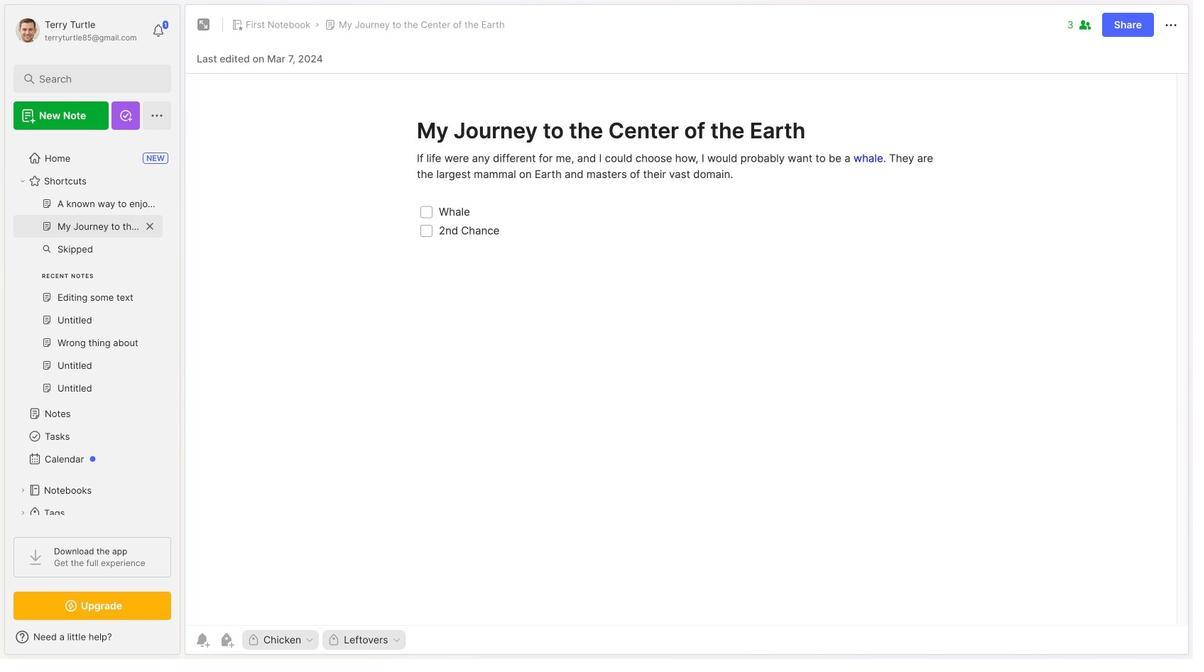 Task type: vqa. For each thing, say whether or not it's contained in the screenshot.
Find tags… "Text Field"
no



Task type: describe. For each thing, give the bounding box(es) containing it.
Leftovers Tag actions field
[[388, 636, 402, 646]]

Chicken Tag actions field
[[301, 636, 315, 646]]

Account field
[[13, 16, 137, 45]]

none search field inside main element
[[39, 70, 152, 87]]

tree inside main element
[[5, 138, 180, 579]]

WHAT'S NEW field
[[5, 626, 180, 649]]

expand note image
[[195, 16, 212, 33]]

Note Editor text field
[[185, 73, 1188, 626]]

more actions image
[[1163, 17, 1180, 34]]

add a reminder image
[[194, 632, 211, 649]]



Task type: locate. For each thing, give the bounding box(es) containing it.
group inside tree
[[13, 192, 163, 408]]

add tag image
[[218, 632, 235, 649]]

tree
[[5, 138, 180, 579]]

click to collapse image
[[179, 633, 190, 651]]

None search field
[[39, 70, 152, 87]]

expand tags image
[[18, 509, 27, 518]]

main element
[[0, 0, 185, 660]]

note window element
[[185, 4, 1189, 659]]

group
[[13, 192, 163, 408]]

Search text field
[[39, 72, 152, 86]]

More actions field
[[1163, 16, 1180, 34]]

expand notebooks image
[[18, 486, 27, 495]]



